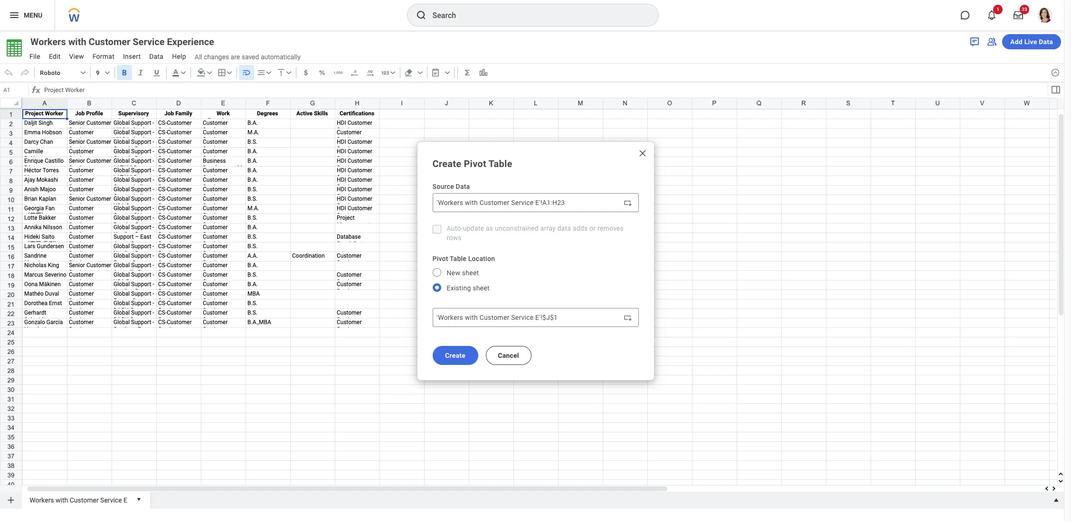 Task type: locate. For each thing, give the bounding box(es) containing it.
or
[[590, 225, 596, 232]]

thousands comma image
[[333, 68, 343, 77]]

auto-update as unconstrained array data adds or removes rows
[[447, 225, 624, 242]]

all
[[195, 53, 202, 61]]

workers inside 'button'
[[30, 36, 66, 48]]

roboto
[[40, 69, 60, 76]]

service for experience
[[133, 36, 165, 48]]

new sheet
[[447, 269, 479, 277]]

chevron down small image left align top image
[[264, 68, 274, 77]]

add zero image
[[366, 68, 375, 77]]

2 vertical spatial data
[[456, 183, 470, 191]]

4 chevron down small image from the left
[[388, 68, 398, 77]]

with inside 'button'
[[68, 36, 86, 48]]

grid
[[0, 98, 1071, 523]]

service left e
[[100, 497, 122, 504]]

rows
[[447, 234, 462, 242]]

chevron down small image left eraser image
[[388, 68, 398, 77]]

1 chevron down small image from the left
[[78, 68, 88, 77]]

menu
[[24, 11, 42, 19]]

1 vertical spatial customer
[[70, 497, 99, 504]]

create inside button
[[445, 352, 466, 360]]

None text field
[[1, 84, 28, 97]]

numbers image
[[380, 68, 390, 77]]

0 vertical spatial data
[[1039, 38, 1053, 46]]

workers with customer service e button
[[26, 492, 131, 507]]

1 horizontal spatial table
[[489, 158, 512, 170]]

1 horizontal spatial pivot
[[464, 158, 486, 170]]

customer inside button
[[70, 497, 99, 504]]

cancel button
[[486, 346, 531, 365]]

1 vertical spatial sheet
[[473, 285, 490, 292]]

0 horizontal spatial pivot
[[433, 255, 448, 263]]

service
[[133, 36, 165, 48], [100, 497, 122, 504]]

3 chevron down small image from the left
[[264, 68, 274, 77]]

chart image
[[479, 68, 488, 77]]

add
[[1011, 38, 1023, 46]]

0 vertical spatial workers
[[30, 36, 66, 48]]

33
[[1022, 7, 1028, 12]]

workers right 'add footer ws' image on the bottom of page
[[30, 497, 54, 504]]

profile logan mcneil image
[[1038, 8, 1053, 25]]

1 horizontal spatial service
[[133, 36, 165, 48]]

workers inside button
[[30, 497, 54, 504]]

auto-
[[447, 225, 463, 232]]

chevron down small image down help
[[178, 68, 188, 77]]

inbox large image
[[1014, 10, 1023, 20]]

underline image
[[152, 68, 161, 77]]

source
[[433, 183, 454, 191]]

data right live
[[1039, 38, 1053, 46]]

data right source
[[456, 183, 470, 191]]

percentage image
[[317, 68, 327, 77]]

customer up the menus menu bar
[[89, 36, 130, 48]]

array
[[540, 225, 556, 232]]

pivot
[[464, 158, 486, 170], [433, 255, 448, 263]]

1 horizontal spatial data
[[456, 183, 470, 191]]

5 chevron down small image from the left
[[416, 68, 425, 77]]

0 horizontal spatial data
[[149, 53, 164, 60]]

chevron down small image down are
[[225, 68, 234, 77]]

chevron down small image right 9
[[102, 68, 112, 77]]

format
[[93, 53, 114, 60]]

service up the insert
[[133, 36, 165, 48]]

search image
[[415, 10, 427, 21]]

existing sheet
[[447, 285, 490, 292]]

toolbar container region
[[0, 63, 1047, 82]]

1 vertical spatial service
[[100, 497, 122, 504]]

with for workers with customer service e
[[56, 497, 68, 504]]

customer for e
[[70, 497, 99, 504]]

add live data button
[[1002, 34, 1061, 49]]

pivot up source data
[[464, 158, 486, 170]]

0 vertical spatial create
[[433, 158, 461, 170]]

align top image
[[276, 68, 286, 77]]

all changes are saved automatically
[[195, 53, 301, 61]]

0 vertical spatial sheet
[[462, 269, 479, 277]]

e
[[124, 497, 127, 504]]

sheet up existing sheet
[[462, 269, 479, 277]]

workers with customer service experience button
[[26, 35, 231, 48]]

existing
[[447, 285, 471, 292]]

sheet right existing
[[473, 285, 490, 292]]

data inside the menus menu bar
[[149, 53, 164, 60]]

chevron down small image left dollar sign image
[[284, 68, 293, 77]]

0 vertical spatial with
[[68, 36, 86, 48]]

0 vertical spatial pivot
[[464, 158, 486, 170]]

chevron up circle image
[[1051, 68, 1060, 77]]

roboto button
[[37, 65, 88, 80]]

with inside button
[[56, 497, 68, 504]]

add live data
[[1011, 38, 1053, 46]]

0 vertical spatial table
[[489, 158, 512, 170]]

insert
[[123, 53, 141, 60]]

align center image
[[256, 68, 266, 77]]

formula editor image
[[1050, 84, 1062, 95]]

1 vertical spatial with
[[56, 497, 68, 504]]

0 vertical spatial customer
[[89, 36, 130, 48]]

chevron down small image inside roboto popup button
[[78, 68, 88, 77]]

1 vertical spatial workers
[[30, 497, 54, 504]]

sheet
[[462, 269, 479, 277], [473, 285, 490, 292]]

chevron down small image right eraser image
[[416, 68, 425, 77]]

None text field
[[433, 308, 639, 327]]

customer inside 'button'
[[89, 36, 130, 48]]

source data
[[433, 183, 470, 191]]

workers up edit
[[30, 36, 66, 48]]

as
[[486, 225, 493, 232]]

create pivot table
[[433, 158, 512, 170]]

0 horizontal spatial service
[[100, 497, 122, 504]]

chevron down small image
[[78, 68, 88, 77], [205, 68, 214, 77], [264, 68, 274, 77], [284, 68, 293, 77]]

1 vertical spatial data
[[149, 53, 164, 60]]

data up underline image
[[149, 53, 164, 60]]

0 horizontal spatial table
[[450, 255, 467, 263]]

data
[[1039, 38, 1053, 46], [149, 53, 164, 60], [456, 183, 470, 191]]

table
[[489, 158, 512, 170], [450, 255, 467, 263]]

chevron down small image left 9
[[78, 68, 88, 77]]

notifications large image
[[987, 10, 997, 20]]

1
[[997, 7, 1000, 12]]

0 vertical spatial service
[[133, 36, 165, 48]]

pivot up the new at the bottom left of page
[[433, 255, 448, 263]]

workers for workers with customer service e
[[30, 497, 54, 504]]

service inside workers with customer service e button
[[100, 497, 122, 504]]

chevron down small image left border all image on the left of the page
[[205, 68, 214, 77]]

1 chevron down small image from the left
[[102, 68, 112, 77]]

cancel
[[498, 352, 519, 360]]

customer
[[89, 36, 130, 48], [70, 497, 99, 504]]

x image
[[638, 149, 647, 158]]

sheet for existing sheet
[[473, 285, 490, 292]]

workers
[[30, 36, 66, 48], [30, 497, 54, 504]]

create
[[433, 158, 461, 170], [445, 352, 466, 360]]

chevron down small image right 'paste' image
[[443, 68, 452, 77]]

chevron down small image
[[102, 68, 112, 77], [178, 68, 188, 77], [225, 68, 234, 77], [388, 68, 398, 77], [416, 68, 425, 77], [443, 68, 452, 77]]

service inside "workers with customer service experience" 'button'
[[133, 36, 165, 48]]

removes
[[598, 225, 624, 232]]

1 button
[[982, 5, 1003, 26]]

fx image
[[30, 85, 42, 96]]

2 horizontal spatial data
[[1039, 38, 1053, 46]]

workers with customer service e
[[30, 497, 127, 504]]

with
[[68, 36, 86, 48], [56, 497, 68, 504]]

1 vertical spatial create
[[445, 352, 466, 360]]

Formula Bar text field
[[42, 84, 1047, 97]]

media classroom image
[[986, 36, 998, 48]]

customer left e
[[70, 497, 99, 504]]

customer for experience
[[89, 36, 130, 48]]



Task type: vqa. For each thing, say whether or not it's contained in the screenshot.
underline icon
yes



Task type: describe. For each thing, give the bounding box(es) containing it.
6 chevron down small image from the left
[[443, 68, 452, 77]]

file
[[29, 53, 40, 60]]

unconstrained
[[495, 225, 539, 232]]

edit
[[49, 53, 61, 60]]

bold image
[[120, 68, 129, 77]]

region image
[[623, 198, 632, 208]]

4 chevron down small image from the left
[[284, 68, 293, 77]]

remove zero image
[[350, 68, 359, 77]]

are
[[231, 53, 240, 61]]

create pivot table dialog
[[417, 142, 654, 381]]

service for e
[[100, 497, 122, 504]]

Search Workday  search field
[[433, 5, 639, 26]]

Source Data text field
[[433, 193, 639, 212]]

sheet for new sheet
[[462, 269, 479, 277]]

saved
[[242, 53, 259, 61]]

data inside create pivot table dialog
[[456, 183, 470, 191]]

caret up image
[[1052, 496, 1061, 506]]

live
[[1025, 38, 1037, 46]]

adds
[[573, 225, 588, 232]]

italics image
[[136, 68, 145, 77]]

chevron down small image inside 9 popup button
[[102, 68, 112, 77]]

changes
[[204, 53, 229, 61]]

automatically
[[261, 53, 301, 61]]

paste image
[[431, 68, 440, 77]]

experience
[[167, 36, 214, 48]]

justify image
[[9, 10, 20, 21]]

menus menu bar
[[25, 50, 191, 65]]

eraser image
[[404, 68, 413, 77]]

caret down small image
[[134, 495, 143, 505]]

3 chevron down small image from the left
[[225, 68, 234, 77]]

with for workers with customer service experience
[[68, 36, 86, 48]]

workers with customer service experience
[[30, 36, 214, 48]]

33 button
[[1008, 5, 1030, 26]]

view
[[69, 53, 84, 60]]

location
[[468, 255, 495, 263]]

data
[[558, 225, 571, 232]]

1 vertical spatial pivot
[[433, 255, 448, 263]]

dollar sign image
[[301, 68, 311, 77]]

help
[[172, 53, 186, 60]]

autosum image
[[463, 68, 472, 77]]

create button
[[433, 346, 478, 365]]

none text field inside create pivot table dialog
[[433, 308, 639, 327]]

text wrap image
[[242, 68, 251, 77]]

data inside "button"
[[1039, 38, 1053, 46]]

pivot table location element
[[427, 264, 633, 299]]

pivot table location
[[433, 255, 495, 263]]

9
[[96, 69, 100, 76]]

update
[[463, 225, 484, 232]]

2 chevron down small image from the left
[[205, 68, 214, 77]]

workers for workers with customer service experience
[[30, 36, 66, 48]]

2 chevron down small image from the left
[[178, 68, 188, 77]]

border all image
[[217, 68, 226, 77]]

all changes are saved automatically button
[[191, 53, 301, 61]]

region image
[[623, 313, 632, 323]]

1 vertical spatial table
[[450, 255, 467, 263]]

add footer ws image
[[6, 496, 16, 506]]

activity stream image
[[969, 36, 981, 48]]

create for create
[[445, 352, 466, 360]]

9 button
[[93, 65, 112, 80]]

new
[[447, 269, 460, 277]]

create for create pivot table
[[433, 158, 461, 170]]

menu button
[[0, 0, 55, 30]]



